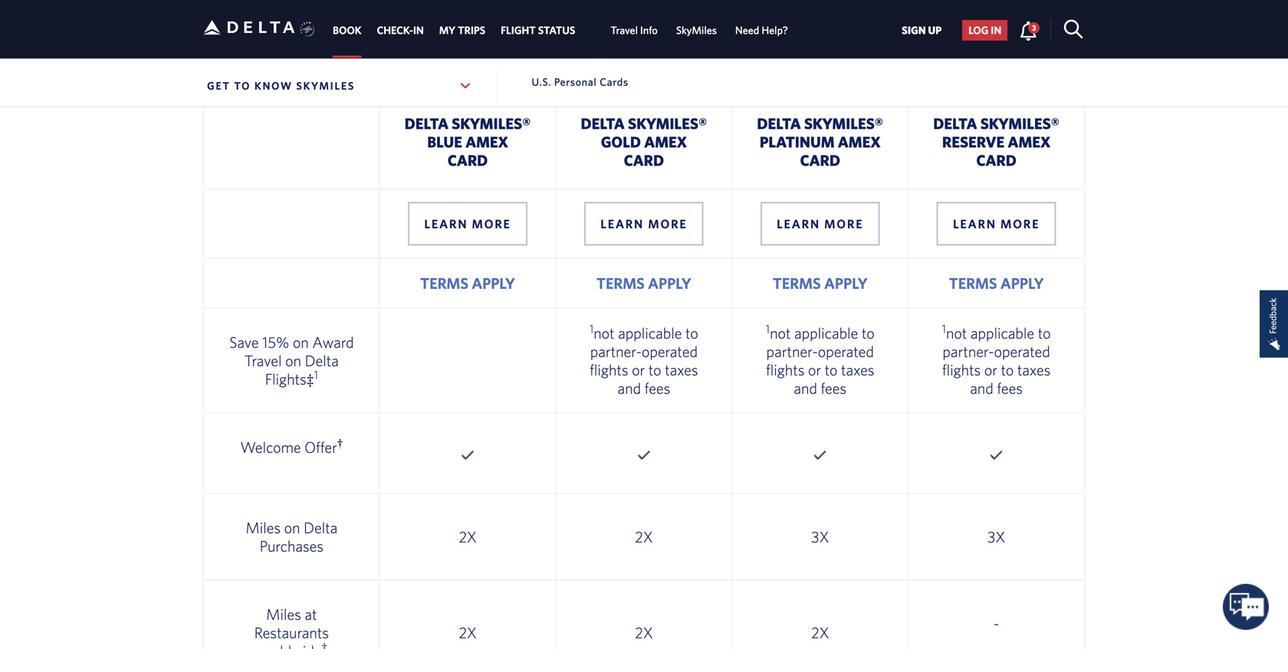 Task type: locate. For each thing, give the bounding box(es) containing it.
1 1 not applicable to partner-operated flights or to taxes and fees from the left
[[590, 322, 698, 397]]

1 horizontal spatial 1 not applicable to partner-operated flights or to taxes and fees
[[766, 322, 875, 397]]

need
[[735, 24, 759, 36]]

skymiles® up reserve at the top of page
[[981, 115, 1060, 132]]

2 skymiles® from the left
[[628, 115, 707, 132]]

1 amex from the left
[[466, 133, 508, 151]]

1 more from the left
[[472, 217, 511, 231]]

0 horizontal spatial travel
[[245, 352, 282, 370]]

amex inside delta skymiles® gold amex card
[[644, 133, 687, 151]]

travel down 15%
[[245, 352, 282, 370]]

4 terms from the left
[[949, 274, 997, 292]]

4 learn more link from the left
[[937, 202, 1056, 246]]

2 horizontal spatial operated
[[994, 343, 1050, 360]]

my trips link
[[439, 16, 486, 44]]

1 horizontal spatial skymiles
[[676, 24, 717, 36]]

travel
[[611, 24, 638, 36], [245, 352, 282, 370]]

0 horizontal spatial applicable
[[618, 324, 682, 342]]

1 vertical spatial travel
[[245, 352, 282, 370]]

1 vertical spatial on
[[285, 352, 301, 370]]

1 horizontal spatial travel
[[611, 24, 638, 36]]

fees
[[645, 379, 670, 397], [821, 379, 847, 397], [997, 379, 1023, 397]]

3 or from the left
[[985, 361, 998, 379]]

offer
[[305, 439, 337, 456]]

3 flights from the left
[[942, 361, 981, 379]]

1 horizontal spatial partner-
[[767, 343, 818, 360]]

to inside dropdown button
[[234, 79, 251, 92]]

0 horizontal spatial partner-
[[590, 343, 642, 360]]

1 delta from the left
[[405, 115, 449, 132]]

on up purchases
[[284, 519, 300, 537]]

operated
[[642, 343, 698, 360], [818, 343, 874, 360], [994, 343, 1050, 360]]

2 amex from the left
[[644, 133, 687, 151]]

flight status link
[[501, 16, 575, 44]]

partner-
[[590, 343, 642, 360], [767, 343, 818, 360], [943, 343, 994, 360]]

u.s. personal cards
[[532, 76, 629, 88]]

2 horizontal spatial flights
[[942, 361, 981, 379]]

terms apply link
[[420, 274, 515, 292], [597, 274, 692, 292], [773, 274, 868, 292], [949, 274, 1044, 292]]

2 terms apply link from the left
[[597, 274, 692, 292]]

card inside delta skymiles® platinum amex card
[[800, 151, 840, 169]]

apply
[[472, 274, 515, 292], [648, 274, 692, 292], [824, 274, 868, 292], [1001, 274, 1044, 292]]

message us image
[[1223, 584, 1269, 630]]

skymiles® inside delta skymiles® platinum amex card
[[804, 115, 884, 132]]

1 not from the left
[[594, 324, 615, 342]]

0 horizontal spatial 3x
[[811, 528, 829, 546]]

to
[[234, 79, 251, 92], [686, 324, 698, 342], [862, 324, 875, 342], [1038, 324, 1051, 342], [649, 361, 661, 379], [825, 361, 838, 379], [1001, 361, 1014, 379]]

0 horizontal spatial skymiles
[[296, 79, 355, 92]]

skymiles® for blue
[[452, 115, 531, 132]]

skymiles® inside delta skymiles® gold amex card
[[628, 115, 707, 132]]

skymiles
[[676, 24, 717, 36], [296, 79, 355, 92]]

on up "flights‡"
[[285, 352, 301, 370]]

miles inside 'miles at restaurants worldwide'
[[266, 606, 301, 623]]

0 vertical spatial on
[[293, 333, 309, 351]]

3x
[[811, 528, 829, 546], [988, 528, 1006, 546]]

learn
[[424, 217, 468, 231], [601, 217, 644, 231], [777, 217, 821, 231], [953, 217, 997, 231]]

1 vertical spatial miles
[[266, 606, 301, 623]]

delta
[[305, 352, 339, 370], [304, 519, 338, 537]]

sign up
[[902, 24, 942, 36]]

delta for gold
[[581, 115, 625, 132]]

card inside delta skymiles® gold amex card
[[624, 151, 664, 169]]

0 horizontal spatial fees
[[645, 379, 670, 397]]

3 more from the left
[[825, 217, 864, 231]]

0 vertical spatial delta
[[305, 352, 339, 370]]

1 horizontal spatial 3x
[[988, 528, 1006, 546]]

1 card from the left
[[448, 151, 488, 169]]

miles
[[246, 519, 281, 537], [266, 606, 301, 623]]

2 more from the left
[[648, 217, 688, 231]]

learn more
[[424, 217, 511, 231], [601, 217, 688, 231], [777, 217, 864, 231], [953, 217, 1040, 231]]

2 horizontal spatial and
[[970, 379, 994, 397]]

3 1 not applicable to partner-operated flights or to taxes and fees from the left
[[942, 322, 1051, 397]]

delta up purchases
[[304, 519, 338, 537]]

card down reserve at the top of page
[[977, 151, 1017, 169]]

cards
[[600, 76, 629, 88]]

3 learn more link from the left
[[761, 202, 880, 246]]

skymiles® up gold
[[628, 115, 707, 132]]

amex
[[466, 133, 508, 151], [644, 133, 687, 151], [838, 133, 881, 151], [1008, 133, 1051, 151]]

4 amex from the left
[[1008, 133, 1051, 151]]

get to know skymiles button
[[203, 67, 476, 105]]

3
[[1032, 23, 1036, 32]]

2 horizontal spatial or
[[985, 361, 998, 379]]

1 horizontal spatial flights
[[766, 361, 805, 379]]

1
[[590, 322, 594, 335], [766, 322, 770, 335], [942, 322, 946, 335], [314, 368, 318, 381]]

1 horizontal spatial applicable
[[794, 324, 858, 342]]

15%
[[262, 333, 289, 351]]

2 horizontal spatial applicable
[[971, 324, 1035, 342]]

delta
[[405, 115, 449, 132], [581, 115, 625, 132], [757, 115, 801, 132], [934, 115, 977, 132]]

1 horizontal spatial and
[[794, 379, 817, 397]]

amex inside delta skymiles® reserve amex card
[[1008, 133, 1051, 151]]

taxes
[[665, 361, 698, 379], [841, 361, 875, 379], [1018, 361, 1051, 379]]

card for platinum
[[800, 151, 840, 169]]

amex right gold
[[644, 133, 687, 151]]

miles inside miles on delta purchases
[[246, 519, 281, 537]]

delta inside delta skymiles® platinum amex card
[[757, 115, 801, 132]]

3 amex from the left
[[838, 133, 881, 151]]

4 learn from the left
[[953, 217, 997, 231]]

card
[[262, 22, 322, 49]]

in
[[413, 24, 424, 36]]

card for gold
[[624, 151, 664, 169]]

tab list containing book
[[325, 0, 797, 58]]

2 taxes from the left
[[841, 361, 875, 379]]

amex right reserve at the top of page
[[1008, 133, 1051, 151]]

0 horizontal spatial operated
[[642, 343, 698, 360]]

2 terms from the left
[[597, 274, 645, 292]]

miles for on
[[246, 519, 281, 537]]

card benefits
[[245, 22, 339, 86]]

1 horizontal spatial taxes
[[841, 361, 875, 379]]

2x
[[459, 528, 477, 546], [635, 528, 653, 546], [459, 624, 477, 642], [635, 624, 653, 642], [811, 624, 829, 642]]

on
[[293, 333, 309, 351], [285, 352, 301, 370], [284, 519, 300, 537]]

card down gold
[[624, 151, 664, 169]]

amex for blue
[[466, 133, 508, 151]]

1 skymiles® from the left
[[452, 115, 531, 132]]

learn more link
[[408, 202, 528, 246], [584, 202, 704, 246], [761, 202, 880, 246], [937, 202, 1056, 246]]

2 vertical spatial on
[[284, 519, 300, 537]]

0 vertical spatial travel
[[611, 24, 638, 36]]

2 card from the left
[[624, 151, 664, 169]]

purchases
[[260, 537, 324, 555]]

delta skymiles® gold amex card
[[581, 115, 707, 169]]

3 terms from the left
[[773, 274, 821, 292]]

4 learn more from the left
[[953, 217, 1040, 231]]

delta up gold
[[581, 115, 625, 132]]

flight
[[501, 24, 536, 36]]

help?
[[762, 24, 788, 36]]

skymiles® inside delta skymiles® blue amex card
[[452, 115, 531, 132]]

3 skymiles® from the left
[[804, 115, 884, 132]]

skymiles® inside delta skymiles® reserve amex card
[[981, 115, 1060, 132]]

flights
[[590, 361, 629, 379], [766, 361, 805, 379], [942, 361, 981, 379]]

3 card from the left
[[800, 151, 840, 169]]

card inside delta skymiles® reserve amex card
[[977, 151, 1017, 169]]

0 horizontal spatial and
[[618, 379, 641, 397]]

3 applicable from the left
[[971, 324, 1035, 342]]

2 horizontal spatial not
[[946, 324, 967, 342]]

miles up purchases
[[246, 519, 281, 537]]

1 horizontal spatial operated
[[818, 343, 874, 360]]

delta down award
[[305, 352, 339, 370]]

on right 15%
[[293, 333, 309, 351]]

2 and from the left
[[794, 379, 817, 397]]

2 horizontal spatial partner-
[[943, 343, 994, 360]]

miles up restaurants
[[266, 606, 301, 623]]

1 vertical spatial skymiles
[[296, 79, 355, 92]]

1 horizontal spatial not
[[770, 324, 791, 342]]

2 partner- from the left
[[767, 343, 818, 360]]

4 delta from the left
[[934, 115, 977, 132]]

0 horizontal spatial taxes
[[665, 361, 698, 379]]

0 horizontal spatial or
[[632, 361, 645, 379]]

terms
[[420, 274, 469, 292], [597, 274, 645, 292], [773, 274, 821, 292], [949, 274, 997, 292]]

skymiles® for gold
[[628, 115, 707, 132]]

3 apply from the left
[[824, 274, 868, 292]]

delta up reserve at the top of page
[[934, 115, 977, 132]]

1 learn more from the left
[[424, 217, 511, 231]]

personal
[[554, 76, 597, 88]]

not
[[594, 324, 615, 342], [770, 324, 791, 342], [946, 324, 967, 342]]

platinum
[[760, 133, 835, 151]]

applicable
[[618, 324, 682, 342], [794, 324, 858, 342], [971, 324, 1035, 342]]

1 operated from the left
[[642, 343, 698, 360]]

skymiles right info
[[676, 24, 717, 36]]

delta skymiles® platinum amex card
[[757, 115, 884, 169]]

amex inside delta skymiles® platinum amex card
[[838, 133, 881, 151]]

save
[[229, 333, 259, 351]]

miles at restaurants worldwide
[[254, 606, 329, 650]]

card inside delta skymiles® blue amex card
[[448, 151, 488, 169]]

0 horizontal spatial flights
[[590, 361, 629, 379]]

get
[[207, 79, 231, 92]]

travel left info
[[611, 24, 638, 36]]

in
[[991, 24, 1002, 36]]

delta up platinum
[[757, 115, 801, 132]]

delta inside delta skymiles® blue amex card
[[405, 115, 449, 132]]

skymiles® up 'blue'
[[452, 115, 531, 132]]

delta inside delta skymiles® gold amex card
[[581, 115, 625, 132]]

4 apply from the left
[[1001, 274, 1044, 292]]

0 vertical spatial miles
[[246, 519, 281, 537]]

0 horizontal spatial not
[[594, 324, 615, 342]]

terms apply
[[420, 274, 515, 292], [597, 274, 692, 292], [773, 274, 868, 292], [949, 274, 1044, 292]]

4 skymiles® from the left
[[981, 115, 1060, 132]]

skymiles®
[[452, 115, 531, 132], [628, 115, 707, 132], [804, 115, 884, 132], [981, 115, 1060, 132]]

more for third learn more link from the left
[[825, 217, 864, 231]]

2 horizontal spatial 1 not applicable to partner-operated flights or to taxes and fees
[[942, 322, 1051, 397]]

check-in
[[377, 24, 424, 36]]

card down platinum
[[800, 151, 840, 169]]

delta skymiles® blue amex card
[[405, 115, 531, 169]]

or
[[632, 361, 645, 379], [808, 361, 821, 379], [985, 361, 998, 379]]

amex inside delta skymiles® blue amex card
[[466, 133, 508, 151]]

0 horizontal spatial 1 not applicable to partner-operated flights or to taxes and fees
[[590, 322, 698, 397]]

1 horizontal spatial or
[[808, 361, 821, 379]]

delta inside delta skymiles® reserve amex card
[[934, 115, 977, 132]]

2 delta from the left
[[581, 115, 625, 132]]

delta for platinum
[[757, 115, 801, 132]]

delta up 'blue'
[[405, 115, 449, 132]]

1 taxes from the left
[[665, 361, 698, 379]]

skymiles link
[[676, 16, 717, 44]]

2 3x from the left
[[988, 528, 1006, 546]]

skymiles right know
[[296, 79, 355, 92]]

1 not applicable to partner-operated flights or to taxes and fees
[[590, 322, 698, 397], [766, 322, 875, 397], [942, 322, 1051, 397]]

2 horizontal spatial taxes
[[1018, 361, 1051, 379]]

2 learn more from the left
[[601, 217, 688, 231]]

flight status
[[501, 24, 575, 36]]

my trips
[[439, 24, 486, 36]]

4 card from the left
[[977, 151, 1017, 169]]

skymiles inside dropdown button
[[296, 79, 355, 92]]

delta for blue
[[405, 115, 449, 132]]

card
[[448, 151, 488, 169], [624, 151, 664, 169], [800, 151, 840, 169], [977, 151, 1017, 169]]

travel info link
[[611, 16, 658, 44]]

trips
[[458, 24, 486, 36]]

more
[[472, 217, 511, 231], [648, 217, 688, 231], [825, 217, 864, 231], [1001, 217, 1040, 231]]

amex right platinum
[[838, 133, 881, 151]]

skymiles® up platinum
[[804, 115, 884, 132]]

2 learn more link from the left
[[584, 202, 704, 246]]

card down 'blue'
[[448, 151, 488, 169]]

3 delta from the left
[[757, 115, 801, 132]]

tab list
[[325, 0, 797, 58]]

2 flights from the left
[[766, 361, 805, 379]]

2 horizontal spatial fees
[[997, 379, 1023, 397]]

3 not from the left
[[946, 324, 967, 342]]

1 horizontal spatial fees
[[821, 379, 847, 397]]

card for blue
[[448, 151, 488, 169]]

3 link
[[1019, 20, 1040, 40]]

4 more from the left
[[1001, 217, 1040, 231]]

amex right 'blue'
[[466, 133, 508, 151]]

1 learn from the left
[[424, 217, 468, 231]]

and
[[618, 379, 641, 397], [794, 379, 817, 397], [970, 379, 994, 397]]

more for 1st learn more link from the left
[[472, 217, 511, 231]]

1 vertical spatial delta
[[304, 519, 338, 537]]



Task type: vqa. For each thing, say whether or not it's contained in the screenshot.
checkbox
no



Task type: describe. For each thing, give the bounding box(es) containing it.
3 terms apply from the left
[[773, 274, 868, 292]]

flights‡
[[265, 370, 314, 388]]

benefits
[[245, 59, 339, 86]]

2 apply from the left
[[648, 274, 692, 292]]

know
[[255, 79, 293, 92]]

book link
[[333, 16, 362, 44]]

amex for reserve
[[1008, 133, 1051, 151]]

info
[[640, 24, 658, 36]]

1 3x from the left
[[811, 528, 829, 546]]

3 and from the left
[[970, 379, 994, 397]]

log in button
[[963, 20, 1008, 41]]

2 learn from the left
[[601, 217, 644, 231]]

1 or from the left
[[632, 361, 645, 379]]

sign up link
[[896, 20, 948, 41]]

amex for platinum
[[838, 133, 881, 151]]

delta skymiles® reserve amex card
[[934, 115, 1060, 169]]

log in
[[969, 24, 1002, 36]]

2 or from the left
[[808, 361, 821, 379]]

up
[[928, 24, 942, 36]]

3 learn from the left
[[777, 217, 821, 231]]

2 fees from the left
[[821, 379, 847, 397]]

amex for gold
[[644, 133, 687, 151]]

1 flights from the left
[[590, 361, 629, 379]]

delta inside save 15% on award travel on delta flights‡
[[305, 352, 339, 370]]

4 terms apply link from the left
[[949, 274, 1044, 292]]

need help?
[[735, 24, 788, 36]]

check-
[[377, 24, 413, 36]]

delta inside miles on delta purchases
[[304, 519, 338, 537]]

welcome
[[240, 439, 301, 456]]

1 and from the left
[[618, 379, 641, 397]]

1 apply from the left
[[472, 274, 515, 292]]

0 vertical spatial skymiles
[[676, 24, 717, 36]]

restaurants
[[254, 624, 329, 642]]

1 learn more link from the left
[[408, 202, 528, 246]]

blue
[[427, 133, 462, 151]]

3 terms apply link from the left
[[773, 274, 868, 292]]

3 learn more from the left
[[777, 217, 864, 231]]

miles on delta purchases
[[246, 519, 338, 555]]

3 fees from the left
[[997, 379, 1023, 397]]

skymiles® for platinum
[[804, 115, 884, 132]]

miles for at
[[266, 606, 301, 623]]

3 operated from the left
[[994, 343, 1050, 360]]

skymiles® for reserve
[[981, 115, 1060, 132]]

1 terms apply from the left
[[420, 274, 515, 292]]

more for first learn more link from the right
[[1001, 217, 1040, 231]]

sign
[[902, 24, 926, 36]]

get to know skymiles
[[207, 79, 355, 92]]

1 fees from the left
[[645, 379, 670, 397]]

award
[[312, 333, 354, 351]]

1 terms apply link from the left
[[420, 274, 515, 292]]

worldwide
[[256, 643, 322, 650]]

skyteam image
[[300, 5, 315, 53]]

delta air lines image
[[203, 3, 295, 51]]

2 terms apply from the left
[[597, 274, 692, 292]]

2 1 not applicable to partner-operated flights or to taxes and fees from the left
[[766, 322, 875, 397]]

travel info
[[611, 24, 658, 36]]

log
[[969, 24, 989, 36]]

1 terms from the left
[[420, 274, 469, 292]]

2 applicable from the left
[[794, 324, 858, 342]]

3 taxes from the left
[[1018, 361, 1051, 379]]

my
[[439, 24, 456, 36]]

u.s.
[[532, 76, 552, 88]]

1 partner- from the left
[[590, 343, 642, 360]]

4 terms apply from the left
[[949, 274, 1044, 292]]

2 operated from the left
[[818, 343, 874, 360]]

-
[[994, 615, 1000, 633]]

more for third learn more link from the right
[[648, 217, 688, 231]]

need help? link
[[735, 16, 788, 44]]

†
[[337, 436, 343, 450]]

gold
[[601, 133, 641, 151]]

card for reserve
[[977, 151, 1017, 169]]

at
[[305, 606, 317, 623]]

on inside miles on delta purchases
[[284, 519, 300, 537]]

1 applicable from the left
[[618, 324, 682, 342]]

save 15% on award travel on delta flights‡
[[229, 333, 354, 388]]

2 not from the left
[[770, 324, 791, 342]]

book
[[333, 24, 362, 36]]

delta for reserve
[[934, 115, 977, 132]]

travel inside save 15% on award travel on delta flights‡
[[245, 352, 282, 370]]

welcome offer †
[[240, 436, 343, 456]]

status
[[538, 24, 575, 36]]

3 partner- from the left
[[943, 343, 994, 360]]

reserve
[[942, 133, 1005, 151]]

check-in link
[[377, 16, 424, 44]]



